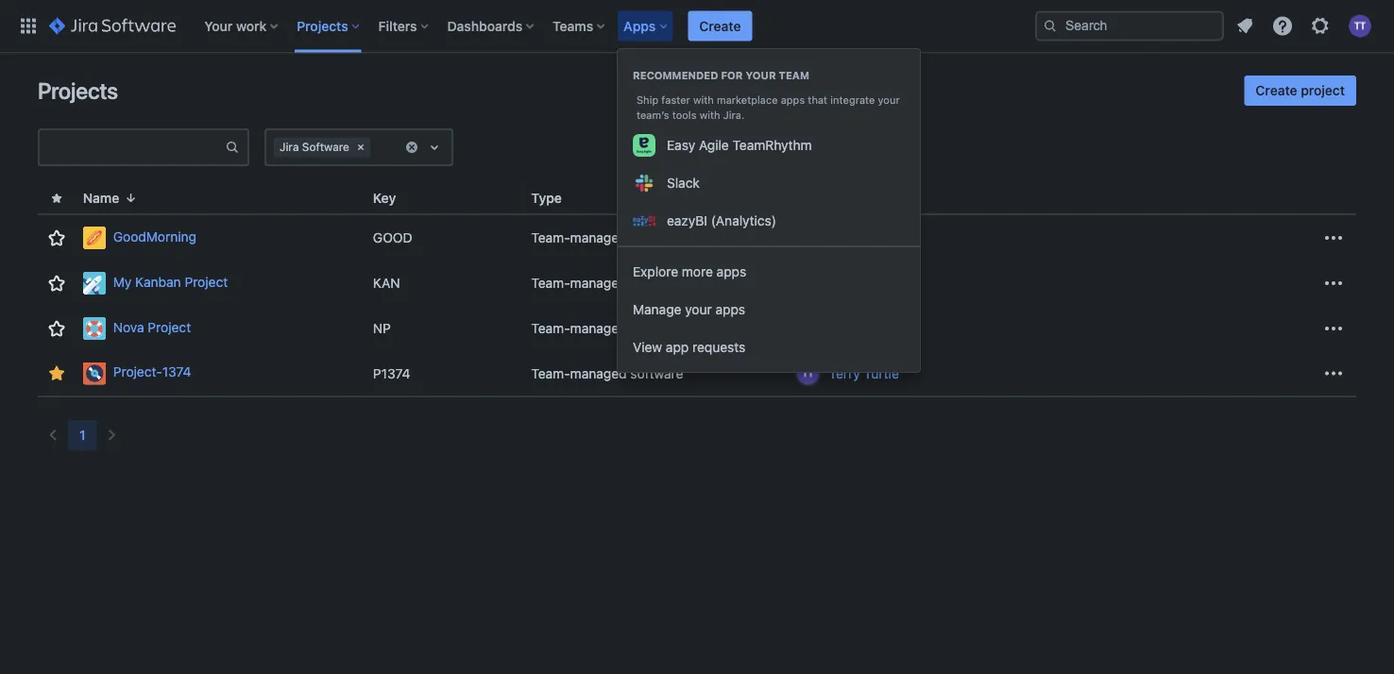 Task type: describe. For each thing, give the bounding box(es) containing it.
your work
[[204, 18, 267, 34]]

settings image
[[1310, 15, 1332, 37]]

1 vertical spatial project
[[148, 320, 191, 335]]

star goodmorning image
[[45, 227, 68, 249]]

team
[[779, 69, 810, 82]]

projects inside popup button
[[297, 18, 348, 34]]

jira
[[280, 140, 299, 154]]

1 button
[[68, 421, 97, 451]]

team-managed software for np
[[531, 321, 684, 336]]

managed for np
[[570, 321, 627, 336]]

easy
[[667, 137, 696, 153]]

eazybi (analytics)
[[667, 213, 777, 229]]

recommended
[[633, 69, 719, 82]]

notifications image
[[1234, 15, 1257, 37]]

your inside ship faster with marketplace apps that integrate your team's tools with jira.
[[878, 94, 900, 106]]

teams button
[[547, 11, 613, 41]]

explore
[[633, 264, 679, 280]]

appswitcher icon image
[[17, 15, 40, 37]]

create for create project
[[1256, 83, 1298, 98]]

banner containing your work
[[0, 0, 1395, 53]]

filters
[[379, 18, 417, 34]]

nova project link
[[83, 318, 358, 340]]

create button
[[688, 11, 753, 41]]

your inside manage your apps link
[[685, 302, 712, 318]]

apps for manage your apps
[[716, 302, 746, 318]]

kan
[[373, 275, 400, 291]]

your work button
[[199, 11, 286, 41]]

requests
[[693, 340, 746, 355]]

integrate
[[831, 94, 875, 106]]

managed for good
[[570, 230, 627, 246]]

team- for good
[[531, 230, 570, 246]]

p1374
[[373, 366, 411, 381]]

open image
[[423, 136, 446, 159]]

create for create
[[700, 18, 741, 34]]

dashboards
[[448, 18, 523, 34]]

1 vertical spatial with
[[700, 109, 721, 121]]

work
[[236, 18, 267, 34]]

easyagile logo image
[[633, 134, 656, 157]]

manage
[[633, 302, 682, 318]]

nova project
[[113, 320, 191, 335]]

explore more apps link
[[618, 253, 920, 291]]

goodmorning
[[113, 229, 197, 244]]

software for good
[[631, 230, 684, 246]]

0 horizontal spatial projects
[[38, 77, 118, 104]]

jira software
[[280, 140, 350, 154]]

filters button
[[373, 11, 436, 41]]

key
[[373, 190, 396, 206]]

view
[[633, 340, 663, 355]]

terry turtle link
[[829, 364, 899, 383]]

software for p1374
[[631, 366, 684, 381]]

faster
[[662, 94, 691, 106]]

teamrhythm
[[733, 137, 812, 153]]

kanban
[[135, 274, 181, 290]]

app
[[666, 340, 689, 355]]

team- for np
[[531, 321, 570, 336]]

apps for explore more apps
[[717, 264, 747, 280]]

dashboards button
[[442, 11, 542, 41]]

star nova project image
[[45, 318, 68, 340]]

(analytics)
[[711, 213, 777, 229]]

team- for p1374
[[531, 366, 570, 381]]

easy agile teamrhythm
[[667, 137, 812, 153]]

group containing easy agile teamrhythm
[[618, 49, 920, 246]]

previous image
[[42, 424, 64, 447]]

turtle
[[864, 366, 899, 381]]

project-1374 link
[[83, 362, 358, 385]]

ship
[[637, 94, 659, 106]]

my
[[113, 274, 132, 290]]

name
[[83, 190, 119, 206]]

primary element
[[11, 0, 1036, 52]]

managed for kan
[[570, 275, 627, 291]]



Task type: vqa. For each thing, say whether or not it's contained in the screenshot.
Code
no



Task type: locate. For each thing, give the bounding box(es) containing it.
star my kanban project image
[[45, 272, 68, 295]]

your right integrate
[[878, 94, 900, 106]]

software for np
[[631, 321, 684, 336]]

slack
[[667, 175, 700, 191]]

project-1374
[[113, 364, 191, 380]]

help image
[[1272, 15, 1295, 37]]

eazybi logo image
[[633, 210, 656, 232]]

managed for p1374
[[570, 366, 627, 381]]

my kanban project
[[113, 274, 228, 290]]

0 vertical spatial more image
[[1323, 227, 1346, 249]]

4 managed from the top
[[570, 366, 627, 381]]

projects down appswitcher icon
[[38, 77, 118, 104]]

1 managed from the top
[[570, 230, 627, 246]]

2 team- from the top
[[531, 275, 570, 291]]

2 team-managed software from the top
[[531, 275, 684, 291]]

1 more image from the top
[[1323, 227, 1346, 249]]

team-managed software up explore
[[531, 230, 684, 246]]

your down more
[[685, 302, 712, 318]]

view app requests
[[633, 340, 746, 355]]

search image
[[1043, 18, 1058, 34]]

projects
[[297, 18, 348, 34], [38, 77, 118, 104]]

software
[[631, 230, 684, 246], [631, 275, 684, 291], [631, 321, 684, 336], [631, 366, 684, 381]]

2 more image from the top
[[1323, 272, 1346, 295]]

create inside primary element
[[700, 18, 741, 34]]

1 vertical spatial your
[[878, 94, 900, 106]]

apps up requests
[[716, 302, 746, 318]]

eazybi (analytics) link
[[618, 202, 920, 240]]

next image
[[101, 424, 123, 447]]

clear image
[[353, 140, 368, 155]]

1 more image from the top
[[1323, 318, 1346, 340]]

2 horizontal spatial your
[[878, 94, 900, 106]]

jira software image
[[49, 15, 176, 37], [49, 15, 176, 37]]

your up marketplace
[[746, 69, 776, 82]]

for
[[721, 69, 743, 82]]

agile
[[699, 137, 729, 153]]

create
[[700, 18, 741, 34], [1256, 83, 1298, 98]]

3 team- from the top
[[531, 321, 570, 336]]

team-managed software
[[531, 230, 684, 246], [531, 275, 684, 291], [531, 321, 684, 336], [531, 366, 684, 381]]

create up 'recommended for your team'
[[700, 18, 741, 34]]

key button
[[366, 188, 419, 209]]

view app requests link
[[618, 329, 920, 367]]

group
[[618, 49, 920, 246]]

type
[[531, 190, 562, 206]]

recommended for your team
[[633, 69, 810, 82]]

easy agile teamrhythm link
[[618, 127, 920, 164]]

project-
[[113, 364, 162, 380]]

apps inside ship faster with marketplace apps that integrate your team's tools with jira.
[[781, 94, 805, 106]]

projects button
[[291, 11, 367, 41]]

software down the manage
[[631, 321, 684, 336]]

1 horizontal spatial create
[[1256, 83, 1298, 98]]

None text field
[[40, 134, 225, 161], [374, 138, 378, 157], [40, 134, 225, 161], [374, 138, 378, 157]]

clear image
[[404, 140, 420, 155]]

jira.
[[724, 109, 745, 121]]

team-managed software up view
[[531, 321, 684, 336]]

team-managed software down view
[[531, 366, 684, 381]]

0 vertical spatial your
[[746, 69, 776, 82]]

projects right work
[[297, 18, 348, 34]]

apps button
[[618, 11, 675, 41]]

1
[[79, 428, 86, 443]]

goodmorning link
[[83, 227, 358, 249]]

that
[[808, 94, 828, 106]]

3 team-managed software from the top
[[531, 321, 684, 336]]

manage your apps
[[633, 302, 746, 318]]

4 team-managed software from the top
[[531, 366, 684, 381]]

team-
[[531, 230, 570, 246], [531, 275, 570, 291], [531, 321, 570, 336], [531, 366, 570, 381]]

0 vertical spatial create
[[700, 18, 741, 34]]

1 software from the top
[[631, 230, 684, 246]]

0 vertical spatial projects
[[297, 18, 348, 34]]

1 team-managed software from the top
[[531, 230, 684, 246]]

create left project
[[1256, 83, 1298, 98]]

0 vertical spatial project
[[185, 274, 228, 290]]

eazybi
[[667, 213, 708, 229]]

banner
[[0, 0, 1395, 53]]

slack link
[[618, 164, 920, 202]]

1 vertical spatial projects
[[38, 77, 118, 104]]

team-managed software for kan
[[531, 275, 684, 291]]

ship faster with marketplace apps that integrate your team's tools with jira.
[[637, 94, 900, 121]]

create project
[[1256, 83, 1346, 98]]

1374
[[162, 364, 191, 380]]

0 horizontal spatial create
[[700, 18, 741, 34]]

your
[[204, 18, 233, 34]]

4 software from the top
[[631, 366, 684, 381]]

project
[[1301, 83, 1346, 98]]

marketplace
[[717, 94, 778, 106]]

1 team- from the top
[[531, 230, 570, 246]]

create project button
[[1245, 76, 1357, 106]]

2 vertical spatial your
[[685, 302, 712, 318]]

teams
[[553, 18, 594, 34]]

team-managed software for good
[[531, 230, 684, 246]]

software up the manage
[[631, 275, 684, 291]]

more image
[[1323, 227, 1346, 249], [1323, 272, 1346, 295]]

team-managed software for p1374
[[531, 366, 684, 381]]

good
[[373, 230, 413, 246]]

tools
[[673, 109, 697, 121]]

managed
[[570, 230, 627, 246], [570, 275, 627, 291], [570, 321, 627, 336], [570, 366, 627, 381]]

1 vertical spatial create
[[1256, 83, 1298, 98]]

software up explore
[[631, 230, 684, 246]]

1 vertical spatial apps
[[717, 264, 747, 280]]

team's
[[637, 109, 670, 121]]

1 horizontal spatial projects
[[297, 18, 348, 34]]

slackforatlassianapp logo image
[[633, 172, 656, 195]]

2 managed from the top
[[570, 275, 627, 291]]

software for kan
[[631, 275, 684, 291]]

0 horizontal spatial your
[[685, 302, 712, 318]]

project down goodmorning link at the left of page
[[185, 274, 228, 290]]

0 vertical spatial with
[[693, 94, 714, 106]]

team- for kan
[[531, 275, 570, 291]]

0 vertical spatial more image
[[1323, 318, 1346, 340]]

apps right more
[[717, 264, 747, 280]]

software
[[302, 140, 350, 154]]

team-managed software up the manage
[[531, 275, 684, 291]]

2 vertical spatial apps
[[716, 302, 746, 318]]

1 horizontal spatial your
[[746, 69, 776, 82]]

1 vertical spatial more image
[[1323, 272, 1346, 295]]

nova
[[113, 320, 144, 335]]

my kanban project link
[[83, 272, 358, 295]]

your profile and settings image
[[1349, 15, 1372, 37]]

np
[[373, 321, 391, 336]]

project right nova
[[148, 320, 191, 335]]

your
[[746, 69, 776, 82], [878, 94, 900, 106], [685, 302, 712, 318]]

1 vertical spatial more image
[[1323, 362, 1346, 385]]

apps
[[781, 94, 805, 106], [717, 264, 747, 280], [716, 302, 746, 318]]

software down view
[[631, 366, 684, 381]]

4 team- from the top
[[531, 366, 570, 381]]

star project-1374 image
[[45, 362, 68, 385]]

3 software from the top
[[631, 321, 684, 336]]

2 more image from the top
[[1323, 362, 1346, 385]]

project
[[185, 274, 228, 290], [148, 320, 191, 335]]

3 managed from the top
[[570, 321, 627, 336]]

terry
[[829, 366, 861, 381]]

2 software from the top
[[631, 275, 684, 291]]

with left jira.
[[700, 109, 721, 121]]

more
[[682, 264, 713, 280]]

Search field
[[1036, 11, 1225, 41]]

apps down team
[[781, 94, 805, 106]]

manage your apps link
[[618, 291, 920, 329]]

0 vertical spatial apps
[[781, 94, 805, 106]]

with up tools
[[693, 94, 714, 106]]

name button
[[75, 188, 146, 209]]

with
[[693, 94, 714, 106], [700, 109, 721, 121]]

apps
[[624, 18, 656, 34]]

explore more apps
[[633, 264, 747, 280]]

terry turtle
[[829, 366, 899, 381]]

more image
[[1323, 318, 1346, 340], [1323, 362, 1346, 385]]



